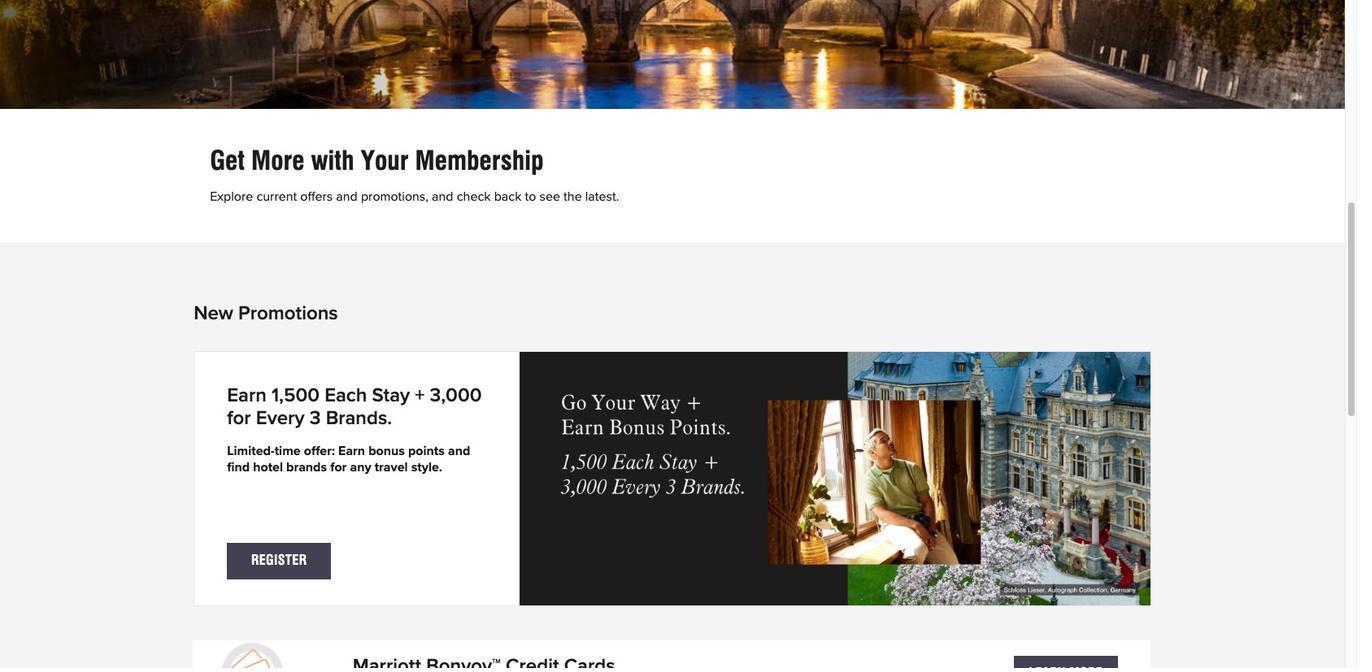 Task type: describe. For each thing, give the bounding box(es) containing it.
current
[[257, 190, 297, 203]]

new promotions
[[194, 304, 338, 324]]

3,000
[[430, 386, 482, 406]]

register
[[251, 554, 307, 569]]

stay
[[372, 386, 410, 406]]

any
[[350, 461, 371, 474]]

brands.
[[326, 409, 392, 429]]

register link
[[227, 544, 331, 580]]

see
[[540, 190, 561, 203]]

with
[[311, 145, 354, 176]]

brands
[[286, 461, 327, 474]]

earn 1,500 each stay + 3,000 for every 3 brands.
[[227, 386, 482, 429]]

promotions
[[238, 304, 338, 324]]

arch bridge in rome at night. image
[[0, 0, 1346, 109]]

for inside limited-time offer: earn bonus points and find hotel brands for any travel style.
[[330, 461, 347, 474]]

explore
[[210, 190, 253, 203]]

the
[[564, 190, 582, 203]]



Task type: locate. For each thing, give the bounding box(es) containing it.
photo collage of a castle-like hotel image
[[519, 352, 1151, 606]]

new
[[194, 304, 233, 324]]

more
[[251, 145, 305, 176]]

offer:
[[304, 445, 335, 458]]

earn inside earn 1,500 each stay + 3,000 for every 3 brands.
[[227, 386, 267, 406]]

for inside earn 1,500 each stay + 3,000 for every 3 brands.
[[227, 409, 251, 429]]

1 vertical spatial for
[[330, 461, 347, 474]]

1 horizontal spatial earn
[[338, 445, 365, 458]]

limited-time offer: earn bonus points and find hotel brands for any travel style.
[[227, 445, 470, 474]]

1 vertical spatial earn
[[338, 445, 365, 458]]

explore current offers and promotions, and check back to see the latest.
[[210, 190, 619, 203]]

limited-
[[227, 445, 275, 458]]

each
[[325, 386, 367, 406]]

earn up any
[[338, 445, 365, 458]]

points
[[408, 445, 445, 458]]

style.
[[411, 461, 442, 474]]

check
[[457, 190, 491, 203]]

your
[[361, 145, 409, 176]]

0 horizontal spatial earn
[[227, 386, 267, 406]]

earn inside limited-time offer: earn bonus points and find hotel brands for any travel style.
[[338, 445, 365, 458]]

and right offers
[[336, 190, 358, 203]]

membership
[[415, 145, 544, 176]]

0 horizontal spatial for
[[227, 409, 251, 429]]

1,500
[[272, 386, 320, 406]]

offers
[[300, 190, 333, 203]]

get more with your membership
[[210, 145, 544, 176]]

and
[[336, 190, 358, 203], [432, 190, 454, 203], [448, 445, 470, 458]]

and right points
[[448, 445, 470, 458]]

+
[[415, 386, 425, 406]]

and inside limited-time offer: earn bonus points and find hotel brands for any travel style.
[[448, 445, 470, 458]]

travel
[[375, 461, 408, 474]]

3
[[310, 409, 321, 429]]

latest.
[[586, 190, 619, 203]]

earn
[[227, 386, 267, 406], [338, 445, 365, 458]]

get
[[210, 145, 245, 176]]

every
[[256, 409, 305, 429]]

bonus
[[369, 445, 405, 458]]

marriott bonvoy™ credit cards image
[[193, 641, 312, 669]]

for left any
[[330, 461, 347, 474]]

0 vertical spatial earn
[[227, 386, 267, 406]]

and left check at the top of the page
[[432, 190, 454, 203]]

find
[[227, 461, 250, 474]]

earn up every
[[227, 386, 267, 406]]

back
[[494, 190, 522, 203]]

hotel
[[253, 461, 283, 474]]

time
[[275, 445, 301, 458]]

to
[[525, 190, 536, 203]]

promotions,
[[361, 190, 429, 203]]

for
[[227, 409, 251, 429], [330, 461, 347, 474]]

0 vertical spatial for
[[227, 409, 251, 429]]

1 horizontal spatial for
[[330, 461, 347, 474]]

for up limited-
[[227, 409, 251, 429]]



Task type: vqa. For each thing, say whether or not it's contained in the screenshot.
'Photo collage of a castle-like hotel'
yes



